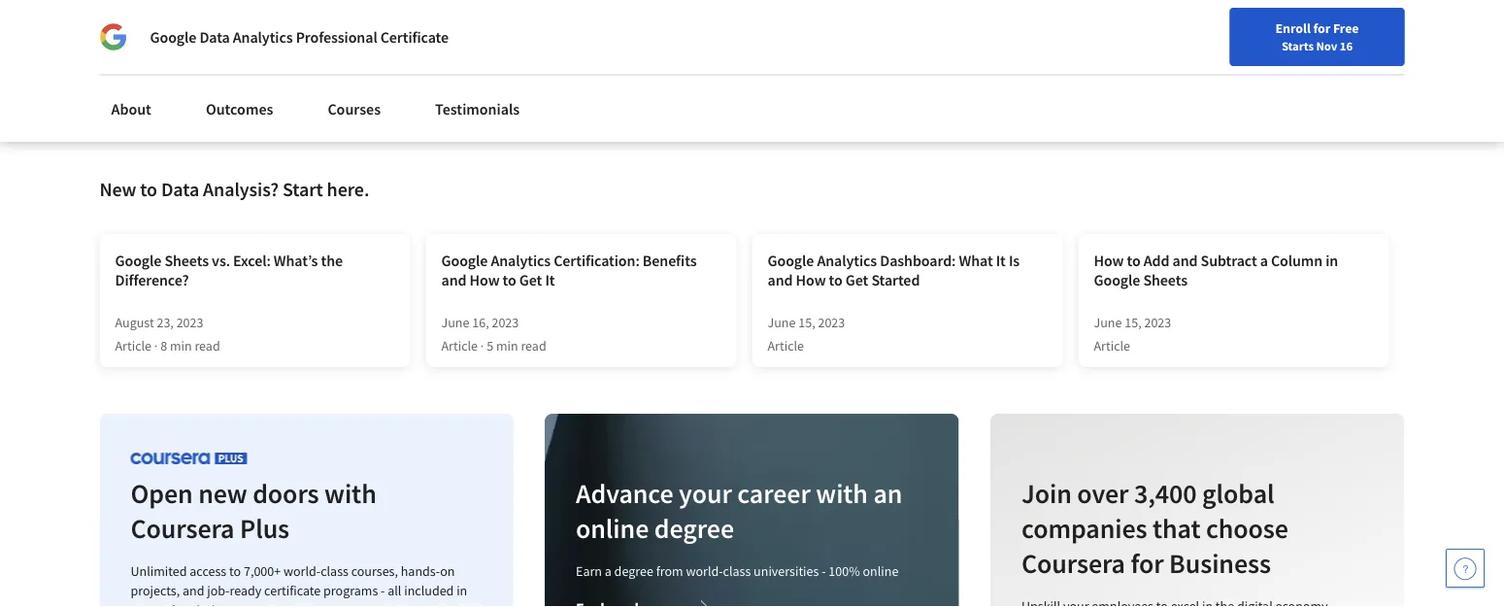 Task type: locate. For each thing, give the bounding box(es) containing it.
august 23, 2023 article · 8 min read
[[115, 314, 220, 355]]

2 june 15, 2023 article from the left
[[1094, 314, 1172, 355]]

an
[[874, 477, 903, 511]]

earn
[[576, 563, 602, 580]]

google inside "google analytics dashboard: what it is and how to get started"
[[768, 251, 814, 270]]

to inside how to add and subtract a column in google sheets
[[1127, 251, 1141, 270]]

1 horizontal spatial class
[[723, 563, 751, 580]]

2 read from the left
[[521, 337, 547, 355]]

unlimited access to 7,000+ world-class courses, hands-on projects, and job-ready certificate programs - all included in your subscription
[[131, 563, 468, 607]]

to inside "google analytics dashboard: what it is and how to get started"
[[829, 270, 843, 290]]

professional
[[296, 27, 378, 47]]

2 world- from the left
[[686, 563, 723, 580]]

with inside advance your career with an online degree
[[816, 477, 869, 511]]

find your new career link
[[956, 58, 1097, 83]]

how
[[1094, 251, 1124, 270], [470, 270, 500, 290], [796, 270, 826, 290]]

how left add
[[1094, 251, 1124, 270]]

read
[[195, 337, 220, 355], [521, 337, 547, 355]]

· for difference?
[[154, 337, 158, 355]]

0 horizontal spatial with
[[324, 477, 377, 511]]

2023 inside august 23, 2023 article · 8 min read
[[176, 314, 203, 332]]

2 with from the left
[[816, 477, 869, 511]]

your for find
[[993, 61, 1019, 79]]

google analytics certification: benefits and how to get it
[[442, 251, 697, 290]]

degree up from
[[655, 512, 735, 546]]

article for google analytics dashboard: what it is and how to get started
[[768, 337, 804, 355]]

google data analytics professional certificate
[[150, 27, 449, 47]]

1 class from the left
[[321, 563, 349, 580]]

coursera
[[131, 512, 235, 546], [1022, 547, 1126, 581]]

to up ready at the bottom of page
[[229, 563, 241, 580]]

1 vertical spatial your
[[679, 477, 732, 511]]

your right find
[[993, 61, 1019, 79]]

read inside august 23, 2023 article · 8 min read
[[195, 337, 220, 355]]

article inside august 23, 2023 article · 8 min read
[[115, 337, 152, 355]]

1 horizontal spatial it
[[996, 251, 1006, 270]]

2 · from the left
[[481, 337, 484, 355]]

choose
[[1206, 512, 1289, 546]]

june 15, 2023 article for to
[[768, 314, 845, 355]]

new to data analysis? start here.
[[100, 178, 369, 202]]

plus
[[240, 512, 290, 546]]

analytics
[[233, 27, 293, 47], [491, 251, 551, 270], [817, 251, 877, 270]]

2 min from the left
[[496, 337, 518, 355]]

2023
[[176, 314, 203, 332], [492, 314, 519, 332], [818, 314, 845, 332], [1145, 314, 1172, 332]]

2023 for add
[[1145, 314, 1172, 332]]

0 vertical spatial coursera
[[131, 512, 235, 546]]

to down the about link on the top left
[[140, 178, 157, 202]]

1 horizontal spatial how
[[796, 270, 826, 290]]

1 read from the left
[[195, 337, 220, 355]]

your
[[993, 61, 1019, 79], [679, 477, 732, 511], [131, 602, 156, 607]]

to
[[140, 178, 157, 202], [1127, 251, 1141, 270], [503, 270, 517, 290], [829, 270, 843, 290], [229, 563, 241, 580]]

2023 inside june 16, 2023 article · 5 min read
[[492, 314, 519, 332]]

your inside the find your new career link
[[993, 61, 1019, 79]]

min
[[170, 337, 192, 355], [496, 337, 518, 355]]

slides element
[[135, 108, 1370, 128]]

sheets left subtract
[[1144, 270, 1188, 290]]

in inside unlimited access to 7,000+ world-class courses, hands-on projects, and job-ready certificate programs - all included in your subscription
[[457, 582, 468, 600]]

0 horizontal spatial coursera
[[131, 512, 235, 546]]

15,
[[799, 314, 816, 332], [1125, 314, 1142, 332]]

world-
[[284, 563, 321, 580], [686, 563, 723, 580]]

businesses
[[182, 10, 256, 29]]

for down that
[[1131, 547, 1164, 581]]

a inside how to add and subtract a column in google sheets
[[1261, 251, 1269, 270]]

1 get from the left
[[520, 270, 542, 290]]

ready
[[230, 582, 262, 600]]

analytics left professional
[[233, 27, 293, 47]]

· left the 5
[[481, 337, 484, 355]]

new left career
[[1022, 61, 1047, 79]]

0 vertical spatial a
[[1261, 251, 1269, 270]]

coursera inside join over 3,400 global companies that choose coursera for business
[[1022, 547, 1126, 581]]

0 horizontal spatial world-
[[284, 563, 321, 580]]

google for google analytics certification: benefits and how to get it
[[442, 251, 488, 270]]

read for difference?
[[195, 337, 220, 355]]

for inside join over 3,400 global companies that choose coursera for business
[[1131, 547, 1164, 581]]

your inside unlimited access to 7,000+ world-class courses, hands-on projects, and job-ready certificate programs - all included in your subscription
[[131, 602, 156, 607]]

1 15, from the left
[[799, 314, 816, 332]]

for inside enroll for free starts nov 16
[[1314, 19, 1331, 37]]

sheets
[[165, 251, 209, 270], [1144, 270, 1188, 290]]

for up nov
[[1314, 19, 1331, 37]]

read for to
[[521, 337, 547, 355]]

· inside june 16, 2023 article · 5 min read
[[481, 337, 484, 355]]

min for to
[[496, 337, 518, 355]]

2023 down add
[[1145, 314, 1172, 332]]

1 horizontal spatial with
[[816, 477, 869, 511]]

0 horizontal spatial -
[[381, 582, 385, 600]]

1 horizontal spatial june
[[768, 314, 796, 332]]

free
[[1334, 19, 1360, 37]]

class
[[321, 563, 349, 580], [723, 563, 751, 580]]

companies
[[1022, 512, 1148, 546]]

it up june 16, 2023 article · 5 min read
[[545, 270, 555, 290]]

read right 8
[[195, 337, 220, 355]]

2023 right 23, at the left
[[176, 314, 203, 332]]

0 vertical spatial for
[[1314, 19, 1331, 37]]

online
[[576, 512, 649, 546], [863, 563, 899, 580]]

included
[[404, 582, 454, 600]]

1 horizontal spatial online
[[863, 563, 899, 580]]

projects,
[[131, 582, 180, 600]]

·
[[154, 337, 158, 355], [481, 337, 484, 355]]

1 vertical spatial in
[[457, 582, 468, 600]]

2023 for certification:
[[492, 314, 519, 332]]

read inside june 16, 2023 article · 5 min read
[[521, 337, 547, 355]]

min right the 5
[[496, 337, 518, 355]]

1 min from the left
[[170, 337, 192, 355]]

3 june from the left
[[1094, 314, 1122, 332]]

to left started
[[829, 270, 843, 290]]

new down the about link on the top left
[[100, 178, 136, 202]]

2023 right 16,
[[492, 314, 519, 332]]

with right doors
[[324, 477, 377, 511]]

degree inside advance your career with an online degree
[[655, 512, 735, 546]]

in right included
[[457, 582, 468, 600]]

min for difference?
[[170, 337, 192, 355]]

0 horizontal spatial 15,
[[799, 314, 816, 332]]

16,
[[472, 314, 489, 332]]

with left an
[[816, 477, 869, 511]]

3 2023 from the left
[[818, 314, 845, 332]]

1 horizontal spatial analytics
[[491, 251, 551, 270]]

1 world- from the left
[[284, 563, 321, 580]]

google inside how to add and subtract a column in google sheets
[[1094, 270, 1141, 290]]

it
[[996, 251, 1006, 270], [545, 270, 555, 290]]

0 vertical spatial online
[[576, 512, 649, 546]]

in
[[1326, 251, 1339, 270], [457, 582, 468, 600]]

data
[[200, 27, 230, 47], [161, 178, 199, 202]]

0 horizontal spatial it
[[545, 270, 555, 290]]

0 horizontal spatial class
[[321, 563, 349, 580]]

1 horizontal spatial sheets
[[1144, 270, 1188, 290]]

1 horizontal spatial coursera
[[1022, 547, 1126, 581]]

get
[[520, 270, 542, 290], [846, 270, 869, 290]]

in right column at the top
[[1326, 251, 1339, 270]]

how left started
[[796, 270, 826, 290]]

with for career
[[816, 477, 869, 511]]

0 vertical spatial your
[[993, 61, 1019, 79]]

0 vertical spatial new
[[1022, 61, 1047, 79]]

2 class from the left
[[723, 563, 751, 580]]

0 horizontal spatial get
[[520, 270, 542, 290]]

2 2023 from the left
[[492, 314, 519, 332]]

1 horizontal spatial 15,
[[1125, 314, 1142, 332]]

data up outcomes link
[[200, 27, 230, 47]]

1 horizontal spatial a
[[1261, 251, 1269, 270]]

1 horizontal spatial june 15, 2023 article
[[1094, 314, 1172, 355]]

1 · from the left
[[154, 337, 158, 355]]

column
[[1272, 251, 1323, 270]]

it left is
[[996, 251, 1006, 270]]

- left 100%
[[822, 563, 826, 580]]

0 vertical spatial degree
[[655, 512, 735, 546]]

class inside unlimited access to 7,000+ world-class courses, hands-on projects, and job-ready certificate programs - all included in your subscription
[[321, 563, 349, 580]]

1 article from the left
[[115, 337, 152, 355]]

here.
[[327, 178, 369, 202]]

get left started
[[846, 270, 869, 290]]

0 horizontal spatial for
[[1131, 547, 1164, 581]]

0 horizontal spatial online
[[576, 512, 649, 546]]

analytics for google analytics certification: benefits and how to get it
[[491, 251, 551, 270]]

1 horizontal spatial get
[[846, 270, 869, 290]]

outcomes
[[206, 99, 273, 119]]

banner navigation
[[16, 0, 547, 39]]

your down projects,
[[131, 602, 156, 607]]

sheets inside google sheets vs. excel: what's the difference?
[[165, 251, 209, 270]]

2 vertical spatial your
[[131, 602, 156, 607]]

june 15, 2023 article
[[768, 314, 845, 355], [1094, 314, 1172, 355]]

to left add
[[1127, 251, 1141, 270]]

1 june 15, 2023 article from the left
[[768, 314, 845, 355]]

your inside advance your career with an online degree
[[679, 477, 732, 511]]

with inside the 'open new doors with coursera plus'
[[324, 477, 377, 511]]

in inside how to add and subtract a column in google sheets
[[1326, 251, 1339, 270]]

article inside june 16, 2023 article · 5 min read
[[442, 337, 478, 355]]

businesses link
[[153, 0, 264, 39]]

4 2023 from the left
[[1145, 314, 1172, 332]]

1 horizontal spatial world-
[[686, 563, 723, 580]]

0 horizontal spatial in
[[457, 582, 468, 600]]

0 horizontal spatial a
[[605, 563, 612, 580]]

enroll for free starts nov 16
[[1276, 19, 1360, 53]]

with
[[324, 477, 377, 511], [816, 477, 869, 511]]

your left career
[[679, 477, 732, 511]]

1 horizontal spatial ·
[[481, 337, 484, 355]]

get up june 16, 2023 article · 5 min read
[[520, 270, 542, 290]]

degree
[[655, 512, 735, 546], [615, 563, 654, 580]]

class for universities
[[723, 563, 751, 580]]

world- right from
[[686, 563, 723, 580]]

3 article from the left
[[768, 337, 804, 355]]

2 horizontal spatial your
[[993, 61, 1019, 79]]

analytics left certification: at the top left of page
[[491, 251, 551, 270]]

analytics inside "google analytics dashboard: what it is and how to get started"
[[817, 251, 877, 270]]

0 horizontal spatial how
[[470, 270, 500, 290]]

min inside june 16, 2023 article · 5 min read
[[496, 337, 518, 355]]

a left column at the top
[[1261, 251, 1269, 270]]

it inside the google analytics certification: benefits and how to get it
[[545, 270, 555, 290]]

google analytics dashboard: what it is and how to get started
[[768, 251, 1020, 290]]

nov
[[1317, 38, 1338, 53]]

help center image
[[1454, 557, 1478, 580]]

how inside how to add and subtract a column in google sheets
[[1094, 251, 1124, 270]]

enroll
[[1276, 19, 1311, 37]]

min right 8
[[170, 337, 192, 355]]

class for courses,
[[321, 563, 349, 580]]

how to add and subtract a column in google sheets
[[1094, 251, 1339, 290]]

get inside the google analytics certification: benefits and how to get it
[[520, 270, 542, 290]]

2 article from the left
[[442, 337, 478, 355]]

google for google analytics dashboard: what it is and how to get started
[[768, 251, 814, 270]]

2 horizontal spatial analytics
[[817, 251, 877, 270]]

0 horizontal spatial ·
[[154, 337, 158, 355]]

· left 8
[[154, 337, 158, 355]]

coursera plus image
[[131, 452, 247, 465]]

google inside google sheets vs. excel: what's the difference?
[[115, 251, 162, 270]]

1 horizontal spatial read
[[521, 337, 547, 355]]

· inside august 23, 2023 article · 8 min read
[[154, 337, 158, 355]]

started
[[872, 270, 920, 290]]

1 vertical spatial degree
[[615, 563, 654, 580]]

coursera down the companies
[[1022, 547, 1126, 581]]

a right earn
[[605, 563, 612, 580]]

all
[[388, 582, 402, 600]]

article
[[115, 337, 152, 355], [442, 337, 478, 355], [768, 337, 804, 355], [1094, 337, 1131, 355]]

courses
[[328, 99, 381, 119]]

with for doors
[[324, 477, 377, 511]]

how up 16,
[[470, 270, 500, 290]]

0 horizontal spatial analytics
[[233, 27, 293, 47]]

google inside the google analytics certification: benefits and how to get it
[[442, 251, 488, 270]]

june inside june 16, 2023 article · 5 min read
[[442, 314, 470, 332]]

0 vertical spatial -
[[822, 563, 826, 580]]

and inside "google analytics dashboard: what it is and how to get started"
[[768, 270, 793, 290]]

0 horizontal spatial new
[[100, 178, 136, 202]]

0 vertical spatial in
[[1326, 251, 1339, 270]]

certificate
[[381, 27, 449, 47]]

online down advance
[[576, 512, 649, 546]]

2 horizontal spatial how
[[1094, 251, 1124, 270]]

individuals link
[[23, 0, 137, 39]]

15, for google
[[1125, 314, 1142, 332]]

1 horizontal spatial new
[[1022, 61, 1047, 79]]

2 horizontal spatial june
[[1094, 314, 1122, 332]]

to up june 16, 2023 article · 5 min read
[[503, 270, 517, 290]]

june 15, 2023 article for google
[[1094, 314, 1172, 355]]

0 horizontal spatial read
[[195, 337, 220, 355]]

0 horizontal spatial sheets
[[165, 251, 209, 270]]

june 16, 2023 article · 5 min read
[[442, 314, 547, 355]]

4 article from the left
[[1094, 337, 1131, 355]]

1 june from the left
[[442, 314, 470, 332]]

1 horizontal spatial -
[[822, 563, 826, 580]]

world- inside unlimited access to 7,000+ world-class courses, hands-on projects, and job-ready certificate programs - all included in your subscription
[[284, 563, 321, 580]]

class up the programs
[[321, 563, 349, 580]]

0 horizontal spatial june 15, 2023 article
[[768, 314, 845, 355]]

1 horizontal spatial your
[[679, 477, 732, 511]]

1 vertical spatial -
[[381, 582, 385, 600]]

job-
[[207, 582, 230, 600]]

2023 down "google analytics dashboard: what it is and how to get started"
[[818, 314, 845, 332]]

0 horizontal spatial your
[[131, 602, 156, 607]]

get inside "google analytics dashboard: what it is and how to get started"
[[846, 270, 869, 290]]

min inside august 23, 2023 article · 8 min read
[[170, 337, 192, 355]]

analytics left dashboard:
[[817, 251, 877, 270]]

2 june from the left
[[768, 314, 796, 332]]

2 15, from the left
[[1125, 314, 1142, 332]]

1 2023 from the left
[[176, 314, 203, 332]]

7,000+
[[244, 563, 281, 580]]

data left analysis?
[[161, 178, 199, 202]]

1 horizontal spatial min
[[496, 337, 518, 355]]

google
[[150, 27, 197, 47], [115, 251, 162, 270], [442, 251, 488, 270], [768, 251, 814, 270], [1094, 270, 1141, 290]]

coursera down open
[[131, 512, 235, 546]]

1 vertical spatial coursera
[[1022, 547, 1126, 581]]

degree left from
[[615, 563, 654, 580]]

class left universities
[[723, 563, 751, 580]]

1 horizontal spatial for
[[1314, 19, 1331, 37]]

0 horizontal spatial min
[[170, 337, 192, 355]]

analytics inside the google analytics certification: benefits and how to get it
[[491, 251, 551, 270]]

online right 100%
[[863, 563, 899, 580]]

8
[[160, 337, 167, 355]]

2 get from the left
[[846, 270, 869, 290]]

read right the 5
[[521, 337, 547, 355]]

0 horizontal spatial june
[[442, 314, 470, 332]]

-
[[822, 563, 826, 580], [381, 582, 385, 600]]

1 horizontal spatial in
[[1326, 251, 1339, 270]]

hands-
[[401, 563, 440, 580]]

- left all
[[381, 582, 385, 600]]

1 vertical spatial for
[[1131, 547, 1164, 581]]

1 with from the left
[[324, 477, 377, 511]]

google for google sheets vs. excel: what's the difference?
[[115, 251, 162, 270]]

None search field
[[277, 51, 704, 90]]

world- up certificate
[[284, 563, 321, 580]]

sheets left vs.
[[165, 251, 209, 270]]



Task type: describe. For each thing, give the bounding box(es) containing it.
subtract
[[1201, 251, 1258, 270]]

earn a degree from world-class universities - 100% online
[[576, 563, 899, 580]]

individuals
[[52, 10, 130, 29]]

1 vertical spatial online
[[863, 563, 899, 580]]

article for google sheets vs. excel: what's the difference?
[[115, 337, 152, 355]]

global
[[1203, 477, 1275, 511]]

to inside the google analytics certification: benefits and how to get it
[[503, 270, 517, 290]]

analysis?
[[203, 178, 279, 202]]

2023 for vs.
[[176, 314, 203, 332]]

google sheets vs. excel: what's the difference?
[[115, 251, 343, 290]]

5
[[487, 337, 494, 355]]

testimonials
[[435, 99, 520, 119]]

certificate
[[264, 582, 321, 600]]

about link
[[100, 87, 163, 130]]

article for how to add and subtract a column in google sheets
[[1094, 337, 1131, 355]]

english button
[[1097, 39, 1214, 102]]

16
[[1340, 38, 1353, 53]]

1 vertical spatial new
[[100, 178, 136, 202]]

open
[[131, 477, 193, 511]]

june for google analytics certification: benefits and how to get it
[[442, 314, 470, 332]]

1 vertical spatial a
[[605, 563, 612, 580]]

benefits
[[643, 251, 697, 270]]

15, for to
[[799, 314, 816, 332]]

advance your career with an online degree
[[576, 477, 903, 546]]

june for how to add and subtract a column in google sheets
[[1094, 314, 1122, 332]]

find your new career
[[966, 61, 1087, 79]]

august
[[115, 314, 154, 332]]

find
[[966, 61, 991, 79]]

courses,
[[351, 563, 398, 580]]

3,400
[[1134, 477, 1197, 511]]

how inside "google analytics dashboard: what it is and how to get started"
[[796, 270, 826, 290]]

google image
[[100, 23, 127, 51]]

the
[[321, 251, 343, 270]]

access
[[190, 563, 227, 580]]

google for google data analytics professional certificate
[[150, 27, 197, 47]]

dashboard:
[[880, 251, 956, 270]]

is
[[1009, 251, 1020, 270]]

advance
[[576, 477, 674, 511]]

outcomes link
[[194, 87, 285, 130]]

start
[[283, 178, 323, 202]]

subscription
[[159, 602, 230, 607]]

world- for 7,000+
[[284, 563, 321, 580]]

article for google analytics certification: benefits and how to get it
[[442, 337, 478, 355]]

vs.
[[212, 251, 230, 270]]

0 vertical spatial data
[[200, 27, 230, 47]]

starts
[[1282, 38, 1314, 53]]

new
[[198, 477, 247, 511]]

over
[[1077, 477, 1129, 511]]

excel:
[[233, 251, 271, 270]]

new inside the find your new career link
[[1022, 61, 1047, 79]]

coursera image
[[23, 55, 147, 86]]

it inside "google analytics dashboard: what it is and how to get started"
[[996, 251, 1006, 270]]

2023 for dashboard:
[[818, 314, 845, 332]]

world- for from
[[686, 563, 723, 580]]

join
[[1022, 477, 1072, 511]]

what
[[959, 251, 993, 270]]

career
[[1050, 61, 1087, 79]]

· for to
[[481, 337, 484, 355]]

analytics for google analytics dashboard: what it is and how to get started
[[817, 251, 877, 270]]

online inside advance your career with an online degree
[[576, 512, 649, 546]]

on
[[440, 563, 455, 580]]

business
[[1170, 547, 1271, 581]]

and inside unlimited access to 7,000+ world-class courses, hands-on projects, and job-ready certificate programs - all included in your subscription
[[183, 582, 204, 600]]

june for google analytics dashboard: what it is and how to get started
[[768, 314, 796, 332]]

100%
[[829, 563, 861, 580]]

- inside unlimited access to 7,000+ world-class courses, hands-on projects, and job-ready certificate programs - all included in your subscription
[[381, 582, 385, 600]]

what's
[[274, 251, 318, 270]]

that
[[1153, 512, 1201, 546]]

testimonials link
[[424, 87, 532, 130]]

your for advance
[[679, 477, 732, 511]]

career
[[738, 477, 811, 511]]

unlimited
[[131, 563, 187, 580]]

about
[[111, 99, 151, 119]]

courses link
[[316, 87, 393, 130]]

coursera inside the 'open new doors with coursera plus'
[[131, 512, 235, 546]]

and inside the google analytics certification: benefits and how to get it
[[442, 270, 467, 290]]

certification:
[[554, 251, 640, 270]]

sheets inside how to add and subtract a column in google sheets
[[1144, 270, 1188, 290]]

from
[[657, 563, 684, 580]]

23,
[[157, 314, 174, 332]]

difference?
[[115, 270, 189, 290]]

show notifications image
[[1242, 63, 1266, 86]]

universities
[[754, 563, 819, 580]]

how inside the google analytics certification: benefits and how to get it
[[470, 270, 500, 290]]

join over 3,400 global companies that choose coursera for business
[[1022, 477, 1289, 581]]

doors
[[253, 477, 319, 511]]

programs
[[324, 582, 378, 600]]

english
[[1132, 61, 1179, 80]]

open new doors with coursera plus
[[131, 477, 377, 546]]

add
[[1144, 251, 1170, 270]]

and inside how to add and subtract a column in google sheets
[[1173, 251, 1198, 270]]

to inside unlimited access to 7,000+ world-class courses, hands-on projects, and job-ready certificate programs - all included in your subscription
[[229, 563, 241, 580]]

1 vertical spatial data
[[161, 178, 199, 202]]



Task type: vqa. For each thing, say whether or not it's contained in the screenshot.
second 15, from the left
yes



